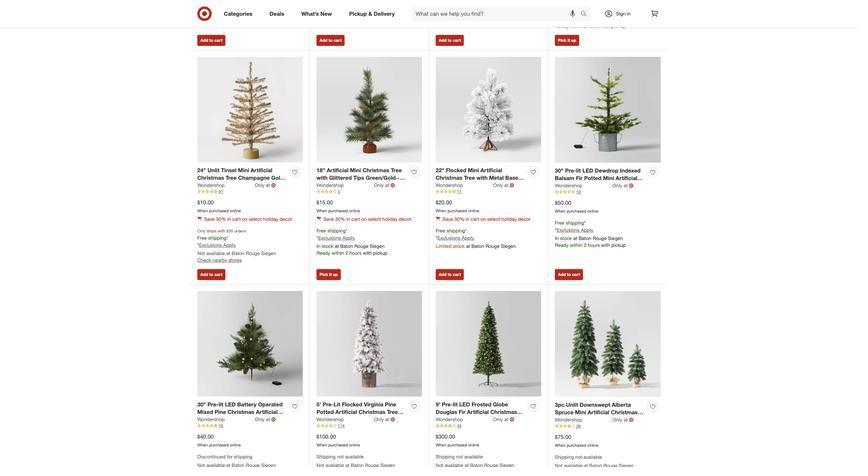 Task type: vqa. For each thing, say whether or not it's contained in the screenshot.
the bottom "Check nearby stores" button
yes



Task type: locate. For each thing, give the bounding box(es) containing it.
only inside 'only ships with $35 orders free shipping * * exclusions apply. not available at baton rouge siegen check nearby stores'
[[197, 229, 206, 234]]

check for top check nearby stores button
[[436, 7, 450, 13]]

purchased down $100.00
[[328, 443, 348, 448]]

1 holiday from the left
[[263, 216, 278, 222]]

2 inside "free shipping * exclusions apply. in stock at  baton rouge siegen ready within 2 hours with pickup"
[[584, 23, 587, 29]]

deals
[[270, 10, 284, 17]]

wondershop™ down glittered
[[317, 182, 352, 189]]

shipping not available for $100.00
[[317, 454, 364, 460]]

christmas inside 30" pre-lit led dewdrop indexed balsam fir potted mini artificial christmas tree warm white lights - wondershop™
[[555, 183, 582, 190]]

1 horizontal spatial select
[[368, 216, 381, 222]]

2 horizontal spatial lit
[[576, 167, 581, 174]]

globe
[[493, 401, 508, 408]]

on for $20.00
[[481, 216, 486, 222]]

wondershop link for potted
[[317, 416, 373, 423]]

3pc unlit downswept alberta spruce mini artificial christmas trees with burlap base - wondershop™ image
[[555, 291, 661, 397], [555, 291, 661, 397]]

burlap
[[583, 417, 600, 424]]

wondershop link for balsam
[[555, 182, 611, 189]]

lit up douglas
[[453, 401, 458, 408]]

2 horizontal spatial decor
[[518, 216, 531, 222]]

shipping not available for $75.00
[[555, 454, 602, 460]]

19
[[219, 424, 223, 429]]

2 horizontal spatial on
[[481, 216, 486, 222]]

holiday for 18" artificial mini christmas tree with glittered tips green/gold - wondershop™
[[382, 216, 398, 222]]

lights inside 30" pre-lit led battery operated mixed pine christmas artificial pot filler warm white lights - wondershop™
[[255, 417, 271, 424]]

0 vertical spatial fir
[[576, 175, 583, 182]]

wondershop for glittered
[[317, 182, 344, 188]]

pre- inside 30" pre-lit led dewdrop indexed balsam fir potted mini artificial christmas tree warm white lights - wondershop™
[[565, 167, 576, 174]]

holiday down 5 link on the left top
[[382, 216, 398, 222]]

only for 30" pre-lit led dewdrop indexed balsam fir potted mini artificial christmas tree warm white lights - wondershop™
[[613, 183, 622, 189]]

1 horizontal spatial flocked
[[446, 167, 466, 174]]

wondershop link for tree
[[197, 182, 253, 189]]

9' pre-lit led frosted globe douglas fir artificial christmas tree warm white lights - wondershop™ link
[[436, 401, 525, 431]]

free
[[555, 1, 565, 7], [555, 220, 565, 226], [317, 228, 326, 234], [436, 228, 445, 234], [197, 235, 207, 241]]

2 horizontal spatial shipping not available
[[555, 454, 602, 460]]

save for $15.00
[[323, 216, 334, 222]]

on for $10.00
[[242, 216, 248, 222]]

christmas
[[363, 167, 389, 174], [197, 175, 224, 181], [436, 175, 463, 181], [555, 183, 582, 190], [228, 409, 254, 416], [359, 409, 386, 416], [490, 409, 517, 416], [611, 409, 638, 416]]

fir for warm
[[459, 409, 466, 416]]

save 30% in cart on select holiday decor for $10.00
[[204, 216, 292, 222]]

30% for $10.00
[[216, 216, 226, 222]]

only at ¬
[[255, 182, 276, 189], [374, 182, 395, 189], [493, 182, 514, 189], [613, 182, 634, 189], [255, 416, 276, 423], [374, 416, 395, 423], [493, 416, 514, 423], [613, 417, 634, 424]]

only down champagne
[[255, 182, 265, 188]]

online inside $300.00 when purchased online
[[468, 443, 479, 448]]

purchased inside $75.00 when purchased online
[[567, 443, 586, 448]]

9' pre-lit led frosted globe douglas fir artificial christmas tree warm white lights - wondershop™ image
[[436, 291, 541, 397], [436, 291, 541, 397]]

1 vertical spatial fir
[[459, 409, 466, 416]]

wondershop™ up $300.00
[[436, 425, 472, 431]]

artificial inside 18" artificial mini christmas tree with glittered tips green/gold - wondershop™
[[327, 167, 349, 174]]

apply.
[[581, 8, 594, 14], [581, 227, 594, 233], [343, 235, 355, 241], [462, 235, 475, 241], [223, 242, 236, 248]]

0 vertical spatial not
[[436, 0, 444, 6]]

exclusions apply. link for 18" artificial mini christmas tree with glittered tips green/gold - wondershop™
[[318, 235, 355, 241]]

for
[[227, 454, 233, 460]]

3 decor from the left
[[518, 216, 531, 222]]

rouge inside in stock at  baton rouge siegen ready within 2 hours with pickup
[[354, 8, 368, 13]]

lights up $50.00
[[555, 191, 571, 197]]

only
[[255, 182, 265, 188], [374, 182, 384, 188], [493, 182, 503, 188], [613, 183, 622, 189], [197, 229, 206, 234], [255, 417, 265, 423], [374, 417, 384, 423], [493, 417, 503, 423], [613, 417, 622, 423]]

pre- inside 9' pre-lit led frosted globe douglas fir artificial christmas tree warm white lights - wondershop™
[[442, 401, 453, 408]]

artificial up metal
[[481, 167, 502, 174]]

1 horizontal spatial pine
[[385, 401, 396, 408]]

shipping
[[317, 454, 336, 460], [436, 454, 455, 460], [555, 454, 574, 460]]

¬ for 3pc unlit downswept alberta spruce mini artificial christmas trees with burlap base - wondershop™
[[629, 417, 634, 424]]

tree up 114 link
[[387, 409, 398, 416]]

1 horizontal spatial 30%
[[335, 216, 345, 222]]

1 horizontal spatial save
[[323, 216, 334, 222]]

wondershop™
[[201, 182, 237, 189], [317, 182, 352, 189], [470, 182, 506, 189], [576, 191, 612, 197], [353, 417, 389, 424], [197, 425, 233, 431], [436, 425, 472, 431], [555, 425, 591, 432]]

wondershop
[[197, 182, 225, 188], [317, 182, 344, 188], [436, 182, 463, 188], [555, 183, 582, 189], [197, 417, 225, 423], [317, 417, 344, 423], [436, 417, 463, 423], [555, 417, 582, 423]]

apply. for 30" pre-lit led dewdrop indexed balsam fir potted mini artificial christmas tree warm white lights - wondershop™
[[581, 227, 594, 233]]

2 horizontal spatial led
[[583, 167, 593, 174]]

mini down "dewdrop"
[[603, 175, 614, 182]]

exclusions inside "free shipping * exclusions apply. in stock at  baton rouge siegen ready within 2 hours with pickup"
[[557, 8, 580, 14]]

1 vertical spatial nearby
[[213, 14, 227, 20]]

fir
[[576, 175, 583, 182], [459, 409, 466, 416]]

purchased for $100.00
[[328, 443, 348, 448]]

- inside 30" pre-lit led dewdrop indexed balsam fir potted mini artificial christmas tree warm white lights - wondershop™
[[573, 191, 575, 197]]

apply. down $35
[[223, 242, 236, 248]]

artificial inside 5' pre-lit flocked virginia pine potted artificial christmas tree clear lights - wondershop™
[[335, 409, 357, 416]]

select for champagne
[[249, 216, 262, 222]]

online down 5 link on the left top
[[349, 208, 360, 214]]

2 horizontal spatial warm
[[596, 183, 611, 190]]

within
[[332, 14, 344, 20], [570, 23, 583, 29], [570, 242, 583, 248], [332, 250, 344, 256]]

2 on from the left
[[361, 216, 367, 222]]

22" flocked mini artificial christmas tree with metal base white/gold - wondershop™ link
[[436, 166, 525, 189]]

potted down "dewdrop"
[[584, 175, 602, 182]]

1 horizontal spatial shipping not available
[[436, 454, 483, 460]]

- inside 3pc unlit downswept alberta spruce mini artificial christmas trees with burlap base - wondershop™
[[617, 417, 619, 424]]

3 holiday from the left
[[502, 216, 517, 222]]

online inside $15.00 when purchased online
[[349, 208, 360, 214]]

when inside $50.00 when purchased online
[[555, 209, 566, 214]]

wondershop link up 26
[[555, 417, 611, 424]]

¬ for 5' pre-lit flocked virginia pine potted artificial christmas tree clear lights - wondershop™
[[391, 416, 395, 423]]

2 vertical spatial not
[[197, 250, 205, 256]]

shipping for $75.00
[[555, 454, 574, 460]]

wondershop up 5
[[317, 182, 344, 188]]

wondershop™ inside 30" pre-lit led dewdrop indexed balsam fir potted mini artificial christmas tree warm white lights - wondershop™
[[576, 191, 612, 197]]

christmas up white/gold
[[436, 175, 463, 181]]

- inside 24" unlit tinsel mini artificial christmas tree champagne gold - wondershop™
[[197, 182, 200, 189]]

2 horizontal spatial save
[[443, 216, 453, 222]]

shipping down $100.00
[[317, 454, 336, 460]]

0 vertical spatial flocked
[[446, 167, 466, 174]]

at inside "free shipping * exclusions apply. in stock at  baton rouge siegen ready within 2 hours with pickup"
[[573, 16, 577, 22]]

shipping inside free shipping * * exclusions apply. limited stock at  baton rouge siegen
[[447, 228, 465, 234]]

warm inside 9' pre-lit led frosted globe douglas fir artificial christmas tree warm white lights - wondershop™
[[448, 417, 463, 424]]

when inside $15.00 when purchased online
[[317, 208, 327, 214]]

0 horizontal spatial 30%
[[216, 216, 226, 222]]

when down $100.00
[[317, 443, 327, 448]]

mini inside 3pc unlit downswept alberta spruce mini artificial christmas trees with burlap base - wondershop™
[[575, 409, 586, 416]]

potted inside 5' pre-lit flocked virginia pine potted artificial christmas tree clear lights - wondershop™
[[317, 409, 334, 416]]

artificial up champagne
[[251, 167, 272, 174]]

1 on from the left
[[242, 216, 248, 222]]

1 vertical spatial pine
[[215, 409, 226, 416]]

stock
[[322, 8, 334, 13], [560, 16, 572, 22], [560, 235, 572, 241], [322, 243, 334, 249], [453, 243, 465, 249]]

shipping inside "free shipping * exclusions apply. in stock at  baton rouge siegen ready within 2 hours with pickup"
[[566, 1, 584, 7]]

baton inside 'only ships with $35 orders free shipping * * exclusions apply. not available at baton rouge siegen check nearby stores'
[[232, 250, 245, 256]]

5' pre-lit flocked virginia pine potted artificial christmas tree clear lights - wondershop™ image
[[317, 291, 422, 397], [317, 291, 422, 397]]

online down 17 link
[[468, 208, 479, 214]]

purchased for $40.00
[[209, 443, 229, 448]]

exclusions apply. link for 30" pre-lit led dewdrop indexed balsam fir potted mini artificial christmas tree warm white lights - wondershop™
[[557, 227, 594, 233]]

free shipping * * exclusions apply. in stock at  baton rouge siegen ready within 2 hours with pickup for wondershop™
[[317, 228, 388, 256]]

0 vertical spatial 30"
[[555, 167, 564, 174]]

online inside $50.00 when purchased online
[[588, 209, 599, 214]]

apply. for 22" flocked mini artificial christmas tree with metal base white/gold - wondershop™
[[462, 235, 475, 241]]

18" artificial mini christmas tree with glittered tips green/gold - wondershop™ image
[[317, 57, 422, 162], [317, 57, 422, 162]]

christmas down globe
[[490, 409, 517, 416]]

hours inside "free shipping * exclusions apply. in stock at  baton rouge siegen ready within 2 hours with pickup"
[[588, 23, 600, 29]]

when down $15.00
[[317, 208, 327, 214]]

metal
[[489, 175, 504, 181]]

30" pre-lit led dewdrop indexed balsam fir potted mini artificial christmas tree warm white lights - wondershop™ image
[[555, 57, 661, 163], [555, 57, 661, 163]]

30" for 30" pre-lit led battery operated mixed pine christmas artificial pot filler warm white lights - wondershop™
[[197, 401, 206, 408]]

2 horizontal spatial holiday
[[502, 216, 517, 222]]

pickup inside in stock at  baton rouge siegen ready within 2 hours with pickup
[[373, 14, 388, 20]]

sign in link
[[599, 6, 642, 21]]

¬ for 9' pre-lit led frosted globe douglas fir artificial christmas tree warm white lights - wondershop™
[[510, 416, 514, 423]]

pre- for potted
[[323, 401, 334, 408]]

2 horizontal spatial white
[[612, 183, 627, 190]]

online down 26 "link"
[[588, 443, 599, 448]]

1 horizontal spatial it
[[568, 38, 570, 43]]

purchased inside $15.00 when purchased online
[[328, 208, 348, 214]]

0 vertical spatial pick it up
[[558, 38, 576, 43]]

online inside $100.00 when purchased online
[[349, 443, 360, 448]]

up
[[571, 38, 576, 43], [333, 272, 338, 277]]

decor for 24" unlit tinsel mini artificial christmas tree champagne gold - wondershop™
[[280, 216, 292, 222]]

artificial down the downswept
[[588, 409, 610, 416]]

18" artificial mini christmas tree with glittered tips green/gold - wondershop™ link
[[317, 166, 406, 189]]

1 vertical spatial 30"
[[197, 401, 206, 408]]

wondershop down spruce on the bottom right of the page
[[555, 417, 582, 423]]

led inside 9' pre-lit led frosted globe douglas fir artificial christmas tree warm white lights - wondershop™
[[459, 401, 470, 408]]

purchased down $50.00
[[567, 209, 586, 214]]

2 horizontal spatial shipping
[[555, 454, 574, 460]]

114
[[338, 424, 345, 429]]

0 horizontal spatial it
[[329, 272, 332, 277]]

christmas inside 22" flocked mini artificial christmas tree with metal base white/gold - wondershop™
[[436, 175, 463, 181]]

purchased for $50.00
[[567, 209, 586, 214]]

2 vertical spatial check
[[197, 257, 211, 263]]

only at ¬ down virginia
[[374, 416, 395, 423]]

when down $10.00
[[197, 208, 208, 214]]

available inside 'only ships with $35 orders free shipping * * exclusions apply. not available at baton rouge siegen check nearby stores'
[[206, 250, 225, 256]]

only at ¬ down metal
[[493, 182, 514, 189]]

check inside 'only ships with $35 orders free shipping * * exclusions apply. not available at baton rouge siegen check nearby stores'
[[197, 257, 211, 263]]

save 30% in cart on select holiday decor
[[204, 216, 292, 222], [323, 216, 411, 222], [443, 216, 531, 222]]

only up 19 link
[[255, 417, 265, 423]]

wondershop™ down filler
[[197, 425, 233, 431]]

it
[[568, 38, 570, 43], [329, 272, 332, 277]]

tree inside 5' pre-lit flocked virginia pine potted artificial christmas tree clear lights - wondershop™
[[387, 409, 398, 416]]

1 horizontal spatial warm
[[448, 417, 463, 424]]

led for christmas
[[225, 401, 236, 408]]

christmas inside 24" unlit tinsel mini artificial christmas tree champagne gold - wondershop™
[[197, 175, 224, 181]]

0 vertical spatial stores
[[467, 7, 480, 13]]

when for $40.00
[[197, 443, 208, 448]]

purchased for $300.00
[[448, 443, 467, 448]]

shipping not available
[[317, 454, 364, 460], [436, 454, 483, 460], [555, 454, 602, 460]]

apply. down $20.00 when purchased online
[[462, 235, 475, 241]]

stores for top check nearby stores button
[[467, 7, 480, 13]]

0 horizontal spatial potted
[[317, 409, 334, 416]]

*
[[584, 1, 586, 7], [584, 220, 586, 226], [555, 227, 557, 233], [346, 228, 347, 234], [465, 228, 467, 234], [317, 235, 318, 241], [436, 235, 438, 241], [226, 235, 228, 241], [197, 242, 199, 248]]

free inside free shipping * * exclusions apply. limited stock at  baton rouge siegen
[[436, 228, 445, 234]]

artificial
[[251, 167, 272, 174], [327, 167, 349, 174], [481, 167, 502, 174], [616, 175, 638, 182], [256, 409, 278, 416], [335, 409, 357, 416], [467, 409, 489, 416], [588, 409, 610, 416]]

online up orders
[[230, 208, 241, 214]]

- inside 30" pre-lit led battery operated mixed pine christmas artificial pot filler warm white lights - wondershop™
[[273, 417, 275, 424]]

0 horizontal spatial on
[[242, 216, 248, 222]]

24" unlit tinsel mini artificial christmas tree champagne gold - wondershop™ link
[[197, 166, 287, 189]]

artificial down lit
[[335, 409, 357, 416]]

purchased for $75.00
[[567, 443, 586, 448]]

check
[[436, 7, 450, 13], [197, 14, 211, 20], [197, 257, 211, 263]]

30" inside 30" pre-lit led dewdrop indexed balsam fir potted mini artificial christmas tree warm white lights - wondershop™
[[555, 167, 564, 174]]

christmas down balsam
[[555, 183, 582, 190]]

30" up mixed
[[197, 401, 206, 408]]

2 decor from the left
[[399, 216, 411, 222]]

wondershop down douglas
[[436, 417, 463, 423]]

0 horizontal spatial not available at baton rouge siegen check nearby stores
[[197, 8, 276, 20]]

only for 9' pre-lit led frosted globe douglas fir artificial christmas tree warm white lights - wondershop™
[[493, 417, 503, 423]]

0 horizontal spatial pick it up button
[[317, 269, 341, 280]]

shipping up search
[[566, 1, 584, 7]]

pre- up balsam
[[565, 167, 576, 174]]

flocked right 22"
[[446, 167, 466, 174]]

1 horizontal spatial pick
[[558, 38, 567, 43]]

christmas down 24"
[[197, 175, 224, 181]]

artificial inside 9' pre-lit led frosted globe douglas fir artificial christmas tree warm white lights - wondershop™
[[467, 409, 489, 416]]

30"
[[555, 167, 564, 174], [197, 401, 206, 408]]

1 vertical spatial pick
[[320, 272, 328, 277]]

unlit inside 24" unlit tinsel mini artificial christmas tree champagne gold - wondershop™
[[208, 167, 220, 174]]

pick it up
[[558, 38, 576, 43], [320, 272, 338, 277]]

siegen inside free shipping * * exclusions apply. limited stock at  baton rouge siegen
[[501, 243, 516, 249]]

0 horizontal spatial pick
[[320, 272, 328, 277]]

online inside $10.00 when purchased online
[[230, 208, 241, 214]]

in for 24" unlit tinsel mini artificial christmas tree champagne gold - wondershop™
[[227, 216, 231, 222]]

free for 18" artificial mini christmas tree with glittered tips green/gold - wondershop™
[[317, 228, 326, 234]]

45
[[457, 424, 462, 429]]

save 30% in cart on select holiday decor for $15.00
[[323, 216, 411, 222]]

wondershop™ down virginia
[[353, 417, 389, 424]]

white right 45
[[465, 417, 480, 424]]

purchased inside $300.00 when purchased online
[[448, 443, 467, 448]]

tree inside 9' pre-lit led frosted globe douglas fir artificial christmas tree warm white lights - wondershop™
[[436, 417, 447, 424]]

shipping not available down $75.00 when purchased online
[[555, 454, 602, 460]]

online for $50.00
[[588, 209, 599, 214]]

white inside 9' pre-lit led frosted globe douglas fir artificial christmas tree warm white lights - wondershop™
[[465, 417, 480, 424]]

only up 114 link
[[374, 417, 384, 423]]

0 horizontal spatial lit
[[219, 401, 223, 408]]

save up ships
[[204, 216, 215, 222]]

1 horizontal spatial holiday
[[382, 216, 398, 222]]

at
[[465, 0, 469, 6], [226, 8, 230, 13], [335, 8, 339, 13], [573, 16, 577, 22], [266, 182, 270, 188], [385, 182, 389, 188], [504, 182, 508, 188], [624, 183, 628, 189], [573, 235, 577, 241], [335, 243, 339, 249], [466, 243, 470, 249], [226, 250, 230, 256], [266, 417, 270, 423], [385, 417, 389, 423], [504, 417, 508, 423], [624, 417, 628, 423]]

only at ¬ down alberta at the bottom right of page
[[613, 417, 634, 424]]

0 horizontal spatial fir
[[459, 409, 466, 416]]

wondershop™ inside 18" artificial mini christmas tree with glittered tips green/gold - wondershop™
[[317, 182, 352, 189]]

apply. inside "free shipping * exclusions apply. in stock at  baton rouge siegen ready within 2 hours with pickup"
[[581, 8, 594, 14]]

0 horizontal spatial shipping not available
[[317, 454, 364, 460]]

only at ¬ for 9' pre-lit led frosted globe douglas fir artificial christmas tree warm white lights - wondershop™
[[493, 416, 514, 423]]

shipping for $300.00
[[436, 454, 455, 460]]

only for 18" artificial mini christmas tree with glittered tips green/gold - wondershop™
[[374, 182, 384, 188]]

30" up balsam
[[555, 167, 564, 174]]

hours
[[350, 14, 362, 20], [588, 23, 600, 29], [588, 242, 600, 248], [350, 250, 362, 256]]

1 horizontal spatial fir
[[576, 175, 583, 182]]

1 vertical spatial unlit
[[566, 401, 578, 408]]

orders
[[234, 229, 246, 234]]

&
[[368, 10, 372, 17]]

¬
[[271, 182, 276, 189], [391, 182, 395, 189], [510, 182, 514, 189], [629, 182, 634, 189], [271, 416, 276, 423], [391, 416, 395, 423], [510, 416, 514, 423], [629, 417, 634, 424]]

wondershop link up 17
[[436, 182, 492, 189]]

select for metal
[[487, 216, 500, 222]]

0 vertical spatial potted
[[584, 175, 602, 182]]

purchased down $10.00
[[209, 208, 229, 214]]

only down 'green/gold'
[[374, 182, 384, 188]]

sign in
[[616, 11, 631, 16]]

at inside free shipping * * exclusions apply. limited stock at  baton rouge siegen
[[466, 243, 470, 249]]

2 horizontal spatial save 30% in cart on select holiday decor
[[443, 216, 531, 222]]

1 horizontal spatial save 30% in cart on select holiday decor
[[323, 216, 411, 222]]

add to cart
[[200, 38, 222, 43], [320, 38, 342, 43], [439, 38, 461, 43], [200, 272, 222, 277], [439, 272, 461, 277], [558, 272, 580, 277]]

0 vertical spatial pick it up button
[[555, 35, 579, 46]]

shipping for $100.00
[[317, 454, 336, 460]]

0 horizontal spatial holiday
[[263, 216, 278, 222]]

3 save 30% in cart on select holiday decor from the left
[[443, 216, 531, 222]]

2 select from the left
[[368, 216, 381, 222]]

30% down $20.00 when purchased online
[[455, 216, 464, 222]]

wondershop link up 114
[[317, 416, 373, 423]]

0 horizontal spatial up
[[333, 272, 338, 277]]

when inside $75.00 when purchased online
[[555, 443, 566, 448]]

on down 5 link on the left top
[[361, 216, 367, 222]]

18"
[[317, 167, 325, 174]]

rouge inside "free shipping * exclusions apply. in stock at  baton rouge siegen ready within 2 hours with pickup"
[[593, 16, 607, 22]]

0 vertical spatial pine
[[385, 401, 396, 408]]

0 horizontal spatial warm
[[222, 417, 237, 424]]

lit for douglas
[[453, 401, 458, 408]]

stock inside in stock at  baton rouge siegen ready within 2 hours with pickup
[[322, 8, 334, 13]]

mini
[[238, 167, 249, 174], [350, 167, 361, 174], [468, 167, 479, 174], [603, 175, 614, 182], [575, 409, 586, 416]]

1 vertical spatial base
[[602, 417, 615, 424]]

artificial down frosted
[[467, 409, 489, 416]]

3 select from the left
[[487, 216, 500, 222]]

led
[[583, 167, 593, 174], [225, 401, 236, 408], [459, 401, 470, 408]]

pine inside 5' pre-lit flocked virginia pine potted artificial christmas tree clear lights - wondershop™
[[385, 401, 396, 408]]

free for 22" flocked mini artificial christmas tree with metal base white/gold - wondershop™
[[436, 228, 445, 234]]

1 vertical spatial stores
[[229, 14, 242, 20]]

free shipping * * exclusions apply. in stock at  baton rouge siegen ready within 2 hours with pickup
[[555, 220, 626, 248], [317, 228, 388, 256]]

shipping not available for $300.00
[[436, 454, 483, 460]]

select for tips
[[368, 216, 381, 222]]

1 vertical spatial check
[[197, 14, 211, 20]]

- down operated
[[273, 417, 275, 424]]

1 vertical spatial not
[[197, 8, 205, 13]]

in up $35
[[227, 216, 231, 222]]

purchased inside $20.00 when purchased online
[[448, 208, 467, 214]]

fir inside 30" pre-lit led dewdrop indexed balsam fir potted mini artificial christmas tree warm white lights - wondershop™
[[576, 175, 583, 182]]

0 horizontal spatial save
[[204, 216, 215, 222]]

2 vertical spatial nearby
[[213, 257, 227, 263]]

when for $10.00
[[197, 208, 208, 214]]

2 holiday from the left
[[382, 216, 398, 222]]

1 select from the left
[[249, 216, 262, 222]]

wondershop for with
[[436, 182, 463, 188]]

lights down lit
[[332, 417, 348, 424]]

0 horizontal spatial save 30% in cart on select holiday decor
[[204, 216, 292, 222]]

tips
[[353, 175, 364, 181]]

exclusions inside free shipping * * exclusions apply. limited stock at  baton rouge siegen
[[438, 235, 460, 241]]

fir up 45
[[459, 409, 466, 416]]

1 horizontal spatial not available at baton rouge siegen check nearby stores
[[436, 0, 515, 13]]

1 horizontal spatial white
[[465, 417, 480, 424]]

1 horizontal spatial unlit
[[566, 401, 578, 408]]

0 horizontal spatial free shipping * * exclusions apply. in stock at  baton rouge siegen ready within 2 hours with pickup
[[317, 228, 388, 256]]

wondershop for balsam
[[555, 183, 582, 189]]

purchased inside $40.00 when purchased online
[[209, 443, 229, 448]]

only at ¬ for 5' pre-lit flocked virginia pine potted artificial christmas tree clear lights - wondershop™
[[374, 416, 395, 423]]

3 save from the left
[[443, 216, 453, 222]]

lit up filler
[[219, 401, 223, 408]]

dewdrop
[[595, 167, 619, 174]]

1 vertical spatial pick it up button
[[317, 269, 341, 280]]

0 vertical spatial check
[[436, 7, 450, 13]]

flocked right lit
[[342, 401, 362, 408]]

shipping up limited
[[447, 228, 465, 234]]

led left battery
[[225, 401, 236, 408]]

when for $300.00
[[436, 443, 446, 448]]

wondershop for douglas
[[436, 417, 463, 423]]

wondershop™ up $50.00 when purchased online
[[576, 191, 612, 197]]

wondershop link up 5
[[317, 182, 373, 189]]

online for $100.00
[[349, 443, 360, 448]]

0 horizontal spatial decor
[[280, 216, 292, 222]]

warm
[[596, 183, 611, 190], [222, 417, 237, 424], [448, 417, 463, 424]]

-
[[397, 175, 400, 181], [197, 182, 200, 189], [466, 182, 469, 189], [573, 191, 575, 197], [273, 417, 275, 424], [350, 417, 352, 424], [499, 417, 501, 424], [617, 417, 619, 424]]

- right 17
[[466, 182, 469, 189]]

free shipping * * exclusions apply. in stock at  baton rouge siegen ready within 2 hours with pickup for artificial
[[555, 220, 626, 248]]

purchased inside $10.00 when purchased online
[[209, 208, 229, 214]]

2 30% from the left
[[335, 216, 345, 222]]

0 horizontal spatial unlit
[[208, 167, 220, 174]]

decor
[[280, 216, 292, 222], [399, 216, 411, 222], [518, 216, 531, 222]]

in stock at  baton rouge siegen ready within 2 hours with pickup
[[317, 8, 388, 20]]

holiday for 24" unlit tinsel mini artificial christmas tree champagne gold - wondershop™
[[263, 216, 278, 222]]

30%
[[216, 216, 226, 222], [335, 216, 345, 222], [455, 216, 464, 222]]

unlit
[[208, 167, 220, 174], [566, 401, 578, 408]]

only at ¬ down champagne
[[255, 182, 276, 189]]

2 vertical spatial stores
[[229, 257, 242, 263]]

ready
[[317, 14, 330, 20], [555, 23, 569, 29], [555, 242, 569, 248], [317, 250, 330, 256]]

select down 5 link on the left top
[[368, 216, 381, 222]]

online inside $40.00 when purchased online
[[230, 443, 241, 448]]

on
[[242, 216, 248, 222], [361, 216, 367, 222], [481, 216, 486, 222]]

¬ for 24" unlit tinsel mini artificial christmas tree champagne gold - wondershop™
[[271, 182, 276, 189]]

10 link
[[555, 189, 661, 195]]

$10.00
[[197, 199, 214, 206]]

flocked
[[446, 167, 466, 174], [342, 401, 362, 408]]

0 horizontal spatial base
[[505, 175, 518, 181]]

wondershop link up 45
[[436, 416, 492, 423]]

mini up 17 link
[[468, 167, 479, 174]]

when down $300.00
[[436, 443, 446, 448]]

mini up the tips
[[350, 167, 361, 174]]

save down $15.00 when purchased online
[[323, 216, 334, 222]]

30" pre-lit led battery operated mixed pine christmas artificial pot filler warm white lights - wondershop™ link
[[197, 401, 287, 431]]

warm inside 30" pre-lit led battery operated mixed pine christmas artificial pot filler warm white lights - wondershop™
[[222, 417, 237, 424]]

- inside 9' pre-lit led frosted globe douglas fir artificial christmas tree warm white lights - wondershop™
[[499, 417, 501, 424]]

- inside 5' pre-lit flocked virginia pine potted artificial christmas tree clear lights - wondershop™
[[350, 417, 352, 424]]

free for 30" pre-lit led dewdrop indexed balsam fir potted mini artificial christmas tree warm white lights - wondershop™
[[555, 220, 565, 226]]

holiday down 91 link
[[263, 216, 278, 222]]

3 on from the left
[[481, 216, 486, 222]]

17 link
[[436, 189, 541, 195]]

1 30% from the left
[[216, 216, 226, 222]]

select down 91 link
[[249, 216, 262, 222]]

led left "dewdrop"
[[583, 167, 593, 174]]

not down $100.00 when purchased online
[[337, 454, 344, 460]]

base right metal
[[505, 175, 518, 181]]

0 horizontal spatial led
[[225, 401, 236, 408]]

1 horizontal spatial base
[[602, 417, 615, 424]]

1 vertical spatial check nearby stores button
[[197, 14, 242, 21]]

0 horizontal spatial pine
[[215, 409, 226, 416]]

only at ¬ down globe
[[493, 416, 514, 423]]

when inside $100.00 when purchased online
[[317, 443, 327, 448]]

pre-
[[565, 167, 576, 174], [208, 401, 219, 408], [323, 401, 334, 408], [442, 401, 453, 408]]

free shipping * * exclusions apply. limited stock at  baton rouge siegen
[[436, 228, 516, 249]]

2 save 30% in cart on select holiday decor from the left
[[323, 216, 411, 222]]

unlit up spruce on the bottom right of the page
[[566, 401, 578, 408]]

- down 24"
[[197, 182, 200, 189]]

only at ¬ down indexed
[[613, 182, 634, 189]]

22" flocked mini artificial christmas tree with metal base white/gold - wondershop™
[[436, 167, 518, 189]]

lights down frosted
[[481, 417, 498, 424]]

0 vertical spatial unlit
[[208, 167, 220, 174]]

not
[[436, 0, 444, 6], [197, 8, 205, 13], [197, 250, 205, 256]]

when
[[197, 208, 208, 214], [317, 208, 327, 214], [436, 208, 446, 214], [555, 209, 566, 214], [197, 443, 208, 448], [317, 443, 327, 448], [436, 443, 446, 448], [555, 443, 566, 448]]

1 decor from the left
[[280, 216, 292, 222]]

apply. inside free shipping * * exclusions apply. limited stock at  baton rouge siegen
[[462, 235, 475, 241]]

1 horizontal spatial shipping
[[436, 454, 455, 460]]

1 save from the left
[[204, 216, 215, 222]]

artificial inside 30" pre-lit led battery operated mixed pine christmas artificial pot filler warm white lights - wondershop™
[[256, 409, 278, 416]]

online for $40.00
[[230, 443, 241, 448]]

0 vertical spatial nearby
[[451, 7, 466, 13]]

limited
[[436, 243, 452, 249]]

0 horizontal spatial select
[[249, 216, 262, 222]]

0 horizontal spatial flocked
[[342, 401, 362, 408]]

online up for
[[230, 443, 241, 448]]

not down $300.00 when purchased online
[[456, 454, 463, 460]]

only left ships
[[197, 229, 206, 234]]

2 horizontal spatial not
[[575, 454, 582, 460]]

wondershop link up 19
[[197, 416, 253, 423]]

1 horizontal spatial 30"
[[555, 167, 564, 174]]

3 30% from the left
[[455, 216, 464, 222]]

baton inside "free shipping * exclusions apply. in stock at  baton rouge siegen ready within 2 hours with pickup"
[[579, 16, 592, 22]]

online for $15.00
[[349, 208, 360, 214]]

2 horizontal spatial select
[[487, 216, 500, 222]]

new
[[320, 10, 332, 17]]

wondershop™ down tinsel
[[201, 182, 237, 189]]

not
[[337, 454, 344, 460], [456, 454, 463, 460], [575, 454, 582, 460]]

1 vertical spatial it
[[329, 272, 332, 277]]

1 horizontal spatial decor
[[399, 216, 411, 222]]

unlit right 24"
[[208, 167, 220, 174]]

apply. down $15.00 when purchased online
[[343, 235, 355, 241]]

free inside 'only ships with $35 orders free shipping * * exclusions apply. not available at baton rouge siegen check nearby stores'
[[197, 235, 207, 241]]

base
[[505, 175, 518, 181], [602, 417, 615, 424]]

wondershop™ up $75.00
[[555, 425, 591, 432]]

tree up 'green/gold'
[[391, 167, 402, 174]]

1 save 30% in cart on select holiday decor from the left
[[204, 216, 292, 222]]

wondershop up 91 at the top of the page
[[197, 182, 225, 188]]

1 horizontal spatial not
[[456, 454, 463, 460]]

not available at baton rouge siegen check nearby stores for middle check nearby stores button
[[197, 8, 276, 20]]

0 horizontal spatial not
[[337, 454, 344, 460]]

when down $50.00
[[555, 209, 566, 214]]

$15.00
[[317, 199, 333, 206]]

0 horizontal spatial white
[[238, 417, 253, 424]]

when inside $40.00 when purchased online
[[197, 443, 208, 448]]

1 horizontal spatial potted
[[584, 175, 602, 182]]

potted
[[584, 175, 602, 182], [317, 409, 334, 416]]

not available at baton rouge siegen check nearby stores
[[436, 0, 515, 13], [197, 8, 276, 20]]

artificial down operated
[[256, 409, 278, 416]]

only for 24" unlit tinsel mini artificial christmas tree champagne gold - wondershop™
[[255, 182, 265, 188]]

wondershop for mixed
[[197, 417, 225, 423]]

0 vertical spatial base
[[505, 175, 518, 181]]

2 save from the left
[[323, 216, 334, 222]]

what's new link
[[296, 6, 341, 21]]

artificial inside 22" flocked mini artificial christmas tree with metal base white/gold - wondershop™
[[481, 167, 502, 174]]

1 horizontal spatial led
[[459, 401, 470, 408]]

only up the 10 link
[[613, 183, 622, 189]]

add to cart button
[[197, 35, 226, 46], [317, 35, 345, 46], [436, 35, 464, 46], [197, 269, 226, 280], [436, 269, 464, 280], [555, 269, 583, 280]]

unlit inside 3pc unlit downswept alberta spruce mini artificial christmas trees with burlap base - wondershop™
[[566, 401, 578, 408]]

apply. left "sign in" "link"
[[581, 8, 594, 14]]

22" flocked mini artificial christmas tree with metal base white/gold - wondershop™ image
[[436, 57, 541, 162], [436, 57, 541, 162]]

decor for 22" flocked mini artificial christmas tree with metal base white/gold - wondershop™
[[518, 216, 531, 222]]

in down $20.00 when purchased online
[[466, 216, 469, 222]]

1 horizontal spatial free shipping * * exclusions apply. in stock at  baton rouge siegen ready within 2 hours with pickup
[[555, 220, 626, 248]]

pre- for douglas
[[442, 401, 453, 408]]

wondershop down mixed
[[197, 417, 225, 423]]

nearby for middle check nearby stores button
[[213, 14, 227, 20]]

24" unlit tinsel mini artificial christmas tree champagne gold - wondershop™ image
[[197, 57, 303, 162], [197, 57, 303, 162]]

fir inside 9' pre-lit led frosted globe douglas fir artificial christmas tree warm white lights - wondershop™
[[459, 409, 466, 416]]

0 horizontal spatial 30"
[[197, 401, 206, 408]]

$35
[[227, 229, 233, 234]]

30" pre-lit led battery operated mixed pine christmas artificial pot filler warm white lights - wondershop™ image
[[197, 291, 303, 397], [197, 291, 303, 397]]



Task type: describe. For each thing, give the bounding box(es) containing it.
tree inside 30" pre-lit led dewdrop indexed balsam fir potted mini artificial christmas tree warm white lights - wondershop™
[[583, 183, 594, 190]]

30" pre-lit led dewdrop indexed balsam fir potted mini artificial christmas tree warm white lights - wondershop™ link
[[555, 167, 645, 197]]

only for 5' pre-lit flocked virginia pine potted artificial christmas tree clear lights - wondershop™
[[374, 417, 384, 423]]

online for $20.00
[[468, 208, 479, 214]]

apply. for 18" artificial mini christmas tree with glittered tips green/gold - wondershop™
[[343, 235, 355, 241]]

mini inside 24" unlit tinsel mini artificial christmas tree champagne gold - wondershop™
[[238, 167, 249, 174]]

91
[[219, 189, 223, 194]]

artificial inside 24" unlit tinsel mini artificial christmas tree champagne gold - wondershop™
[[251, 167, 272, 174]]

30" pre-lit led dewdrop indexed balsam fir potted mini artificial christmas tree warm white lights - wondershop™
[[555, 167, 641, 197]]

only at ¬ for 18" artificial mini christmas tree with glittered tips green/gold - wondershop™
[[374, 182, 395, 189]]

5'
[[317, 401, 321, 408]]

3pc unlit downswept alberta spruce mini artificial christmas trees with burlap base - wondershop™ link
[[555, 401, 645, 432]]

26
[[576, 424, 581, 429]]

lit for mixed
[[219, 401, 223, 408]]

$75.00 when purchased online
[[555, 434, 599, 448]]

flocked inside 22" flocked mini artificial christmas tree with metal base white/gold - wondershop™
[[446, 167, 466, 174]]

$75.00
[[555, 434, 571, 441]]

purchased for $15.00
[[328, 208, 348, 214]]

only for 3pc unlit downswept alberta spruce mini artificial christmas trees with burlap base - wondershop™
[[613, 417, 622, 423]]

¬ for 30" pre-lit led dewdrop indexed balsam fir potted mini artificial christmas tree warm white lights - wondershop™
[[629, 182, 634, 189]]

shipping right for
[[234, 454, 252, 460]]

white/gold
[[436, 182, 465, 189]]

exclusions inside 'only ships with $35 orders free shipping * * exclusions apply. not available at baton rouge siegen check nearby stores'
[[199, 242, 222, 248]]

wondershop™ inside 3pc unlit downswept alberta spruce mini artificial christmas trees with burlap base - wondershop™
[[555, 425, 591, 432]]

in inside "free shipping * exclusions apply. in stock at  baton rouge siegen ready within 2 hours with pickup"
[[555, 16, 559, 22]]

ready inside "free shipping * exclusions apply. in stock at  baton rouge siegen ready within 2 hours with pickup"
[[555, 23, 569, 29]]

2 inside in stock at  baton rouge siegen ready within 2 hours with pickup
[[346, 14, 348, 20]]

24"
[[197, 167, 206, 174]]

christmas inside 3pc unlit downswept alberta spruce mini artificial christmas trees with burlap base - wondershop™
[[611, 409, 638, 416]]

baton inside free shipping * * exclusions apply. limited stock at  baton rouge siegen
[[472, 243, 484, 249]]

deals link
[[264, 6, 293, 21]]

potted inside 30" pre-lit led dewdrop indexed balsam fir potted mini artificial christmas tree warm white lights - wondershop™
[[584, 175, 602, 182]]

shipping down $15.00 when purchased online
[[327, 228, 346, 234]]

holiday for 22" flocked mini artificial christmas tree with metal base white/gold - wondershop™
[[502, 216, 517, 222]]

10
[[576, 190, 581, 195]]

5' pre-lit flocked virginia pine potted artificial christmas tree clear lights - wondershop™ link
[[317, 401, 406, 424]]

free shipping * exclusions apply. in stock at  baton rouge siegen ready within 2 hours with pickup
[[555, 1, 626, 29]]

fir for christmas
[[576, 175, 583, 182]]

base inside 3pc unlit downswept alberta spruce mini artificial christmas trees with burlap base - wondershop™
[[602, 417, 615, 424]]

pickup inside "free shipping * exclusions apply. in stock at  baton rouge siegen ready within 2 hours with pickup"
[[612, 23, 626, 29]]

pickup & delivery
[[349, 10, 395, 17]]

within inside in stock at  baton rouge siegen ready within 2 hours with pickup
[[332, 14, 344, 20]]

pine inside 30" pre-lit led battery operated mixed pine christmas artificial pot filler warm white lights - wondershop™
[[215, 409, 226, 416]]

¬ for 18" artificial mini christmas tree with glittered tips green/gold - wondershop™
[[391, 182, 395, 189]]

artificial inside 3pc unlit downswept alberta spruce mini artificial christmas trees with burlap base - wondershop™
[[588, 409, 610, 416]]

hours inside in stock at  baton rouge siegen ready within 2 hours with pickup
[[350, 14, 362, 20]]

gold
[[271, 175, 284, 181]]

¬ for 22" flocked mini artificial christmas tree with metal base white/gold - wondershop™
[[510, 182, 514, 189]]

26 link
[[555, 424, 661, 430]]

in inside in stock at  baton rouge siegen ready within 2 hours with pickup
[[317, 8, 320, 13]]

when for $20.00
[[436, 208, 446, 214]]

wondershop for tree
[[197, 182, 225, 188]]

champagne
[[238, 175, 270, 181]]

alberta
[[612, 401, 631, 408]]

tree inside 22" flocked mini artificial christmas tree with metal base white/gold - wondershop™
[[464, 175, 475, 181]]

white inside 30" pre-lit led battery operated mixed pine christmas artificial pot filler warm white lights - wondershop™
[[238, 417, 253, 424]]

discontinued
[[197, 454, 226, 460]]

within inside "free shipping * exclusions apply. in stock at  baton rouge siegen ready within 2 hours with pickup"
[[570, 23, 583, 29]]

wondershop™ inside 5' pre-lit flocked virginia pine potted artificial christmas tree clear lights - wondershop™
[[353, 417, 389, 424]]

purchased for $20.00
[[448, 208, 467, 214]]

trees
[[555, 417, 569, 424]]

baton inside in stock at  baton rouge siegen ready within 2 hours with pickup
[[340, 8, 353, 13]]

with inside 'only ships with $35 orders free shipping * * exclusions apply. not available at baton rouge siegen check nearby stores'
[[218, 229, 225, 234]]

pot
[[197, 417, 206, 424]]

online for $10.00
[[230, 208, 241, 214]]

wondershop™ inside 30" pre-lit led battery operated mixed pine christmas artificial pot filler warm white lights - wondershop™
[[197, 425, 233, 431]]

online for $300.00
[[468, 443, 479, 448]]

$40.00
[[197, 434, 214, 440]]

wondershop™ inside 9' pre-lit led frosted globe douglas fir artificial christmas tree warm white lights - wondershop™
[[436, 425, 472, 431]]

siegen inside "free shipping * exclusions apply. in stock at  baton rouge siegen ready within 2 hours with pickup"
[[608, 16, 623, 22]]

114 link
[[317, 423, 422, 429]]

shipping down $50.00 when purchased online
[[566, 220, 584, 226]]

when for $100.00
[[317, 443, 327, 448]]

not for $100.00
[[337, 454, 344, 460]]

91 link
[[197, 189, 303, 195]]

categories link
[[218, 6, 261, 21]]

$50.00
[[555, 200, 571, 206]]

17
[[457, 189, 462, 194]]

siegen inside 'only ships with $35 orders free shipping * * exclusions apply. not available at baton rouge siegen check nearby stores'
[[261, 250, 276, 256]]

search
[[577, 11, 594, 18]]

$300.00 when purchased online
[[436, 434, 479, 448]]

pickup
[[349, 10, 367, 17]]

sign
[[616, 11, 626, 16]]

mini inside 18" artificial mini christmas tree with glittered tips green/gold - wondershop™
[[350, 167, 361, 174]]

30% for $15.00
[[335, 216, 345, 222]]

2 vertical spatial check nearby stores button
[[197, 257, 242, 264]]

in for 22" flocked mini artificial christmas tree with metal base white/gold - wondershop™
[[466, 216, 469, 222]]

warm inside 30" pre-lit led dewdrop indexed balsam fir potted mini artificial christmas tree warm white lights - wondershop™
[[596, 183, 611, 190]]

only for 22" flocked mini artificial christmas tree with metal base white/gold - wondershop™
[[493, 182, 503, 188]]

¬ for 30" pre-lit led battery operated mixed pine christmas artificial pot filler warm white lights - wondershop™
[[271, 416, 276, 423]]

only for 30" pre-lit led battery operated mixed pine christmas artificial pot filler warm white lights - wondershop™
[[255, 417, 265, 423]]

1 horizontal spatial pick it up
[[558, 38, 576, 43]]

unlit for tinsel
[[208, 167, 220, 174]]

in for 18" artificial mini christmas tree with glittered tips green/gold - wondershop™
[[347, 216, 350, 222]]

$40.00 when purchased online
[[197, 434, 241, 448]]

5 link
[[317, 189, 422, 195]]

9' pre-lit led frosted globe douglas fir artificial christmas tree warm white lights - wondershop™
[[436, 401, 517, 431]]

ships
[[207, 229, 217, 234]]

0 horizontal spatial pick it up
[[320, 272, 338, 277]]

3pc
[[555, 401, 565, 408]]

$50.00 when purchased online
[[555, 200, 599, 214]]

pre- for balsam
[[565, 167, 576, 174]]

exclusions apply. link for 22" flocked mini artificial christmas tree with metal base white/gold - wondershop™
[[438, 235, 475, 241]]

free inside "free shipping * exclusions apply. in stock at  baton rouge siegen ready within 2 hours with pickup"
[[555, 1, 565, 7]]

only at ¬ for 30" pre-lit led battery operated mixed pine christmas artificial pot filler warm white lights - wondershop™
[[255, 416, 276, 423]]

save for $10.00
[[204, 216, 215, 222]]

$20.00
[[436, 199, 452, 206]]

9'
[[436, 401, 440, 408]]

not available at baton rouge siegen check nearby stores for top check nearby stores button
[[436, 0, 515, 13]]

save for $20.00
[[443, 216, 453, 222]]

wondershop for potted
[[317, 417, 344, 423]]

with inside 18" artificial mini christmas tree with glittered tips green/gold - wondershop™
[[317, 175, 328, 181]]

downswept
[[580, 401, 610, 408]]

What can we help you find? suggestions appear below search field
[[412, 6, 582, 21]]

balsam
[[555, 175, 575, 182]]

virginia
[[364, 401, 383, 408]]

24" unlit tinsel mini artificial christmas tree champagne gold - wondershop™
[[197, 167, 284, 189]]

with inside 22" flocked mini artificial christmas tree with metal base white/gold - wondershop™
[[477, 175, 488, 181]]

stock inside "free shipping * exclusions apply. in stock at  baton rouge siegen ready within 2 hours with pickup"
[[560, 16, 572, 22]]

tinsel
[[221, 167, 237, 174]]

lights inside 9' pre-lit led frosted globe douglas fir artificial christmas tree warm white lights - wondershop™
[[481, 417, 498, 424]]

stock for 18" artificial mini christmas tree with glittered tips green/gold - wondershop™
[[322, 243, 334, 249]]

19 link
[[197, 423, 303, 429]]

in inside "link"
[[627, 11, 631, 16]]

wondershop™ inside 22" flocked mini artificial christmas tree with metal base white/gold - wondershop™
[[470, 182, 506, 189]]

* inside "free shipping * exclusions apply. in stock at  baton rouge siegen ready within 2 hours with pickup"
[[584, 1, 586, 7]]

when for $50.00
[[555, 209, 566, 214]]

filler
[[208, 417, 220, 424]]

18" artificial mini christmas tree with glittered tips green/gold - wondershop™
[[317, 167, 402, 189]]

stores inside 'only ships with $35 orders free shipping * * exclusions apply. not available at baton rouge siegen check nearby stores'
[[229, 257, 242, 263]]

mixed
[[197, 409, 213, 416]]

only at ¬ for 3pc unlit downswept alberta spruce mini artificial christmas trees with burlap base - wondershop™
[[613, 417, 634, 424]]

1 vertical spatial up
[[333, 272, 338, 277]]

only at ¬ for 22" flocked mini artificial christmas tree with metal base white/gold - wondershop™
[[493, 182, 514, 189]]

siegen inside in stock at  baton rouge siegen ready within 2 hours with pickup
[[370, 8, 385, 13]]

pickup & delivery link
[[343, 6, 403, 21]]

white inside 30" pre-lit led dewdrop indexed balsam fir potted mini artificial christmas tree warm white lights - wondershop™
[[612, 183, 627, 190]]

delivery
[[374, 10, 395, 17]]

0 vertical spatial it
[[568, 38, 570, 43]]

douglas
[[436, 409, 457, 416]]

wondershop link for douglas
[[436, 416, 492, 423]]

not for $75.00
[[575, 454, 582, 460]]

at inside 'only ships with $35 orders free shipping * * exclusions apply. not available at baton rouge siegen check nearby stores'
[[226, 250, 230, 256]]

$20.00 when purchased online
[[436, 199, 479, 214]]

wondershop link for mixed
[[197, 416, 253, 423]]

ready inside in stock at  baton rouge siegen ready within 2 hours with pickup
[[317, 14, 330, 20]]

categories
[[224, 10, 252, 17]]

christmas inside 30" pre-lit led battery operated mixed pine christmas artificial pot filler warm white lights - wondershop™
[[228, 409, 254, 416]]

$15.00 when purchased online
[[317, 199, 360, 214]]

lights inside 5' pre-lit flocked virginia pine potted artificial christmas tree clear lights - wondershop™
[[332, 417, 348, 424]]

not inside 'only ships with $35 orders free shipping * * exclusions apply. not available at baton rouge siegen check nearby stores'
[[197, 250, 205, 256]]

with inside 3pc unlit downswept alberta spruce mini artificial christmas trees with burlap base - wondershop™
[[571, 417, 582, 424]]

exclusions for 30" pre-lit led dewdrop indexed balsam fir potted mini artificial christmas tree warm white lights - wondershop™
[[557, 227, 580, 233]]

0 vertical spatial up
[[571, 38, 576, 43]]

$300.00
[[436, 434, 455, 440]]

led for artificial
[[459, 401, 470, 408]]

save 30% in cart on select holiday decor for $20.00
[[443, 216, 531, 222]]

5' pre-lit flocked virginia pine potted artificial christmas tree clear lights - wondershop™
[[317, 401, 398, 424]]

check for middle check nearby stores button
[[197, 14, 211, 20]]

0 vertical spatial check nearby stores button
[[436, 7, 480, 14]]

exclusions for 18" artificial mini christmas tree with glittered tips green/gold - wondershop™
[[318, 235, 341, 241]]

22"
[[436, 167, 444, 174]]

operated
[[258, 401, 283, 408]]

stock for 30" pre-lit led dewdrop indexed balsam fir potted mini artificial christmas tree warm white lights - wondershop™
[[560, 235, 572, 241]]

shipping inside 'only ships with $35 orders free shipping * * exclusions apply. not available at baton rouge siegen check nearby stores'
[[208, 235, 226, 241]]

with inside in stock at  baton rouge siegen ready within 2 hours with pickup
[[363, 14, 372, 20]]

discontinued for shipping
[[197, 454, 252, 460]]

search button
[[577, 6, 594, 23]]

on for $15.00
[[361, 216, 367, 222]]

stores for middle check nearby stores button
[[229, 14, 242, 20]]

wondershop link for with
[[436, 182, 492, 189]]

only at ¬ for 30" pre-lit led dewdrop indexed balsam fir potted mini artificial christmas tree warm white lights - wondershop™
[[613, 182, 634, 189]]

christmas inside 18" artificial mini christmas tree with glittered tips green/gold - wondershop™
[[363, 167, 389, 174]]

frosted
[[472, 401, 491, 408]]

wondershop™ inside 24" unlit tinsel mini artificial christmas tree champagne gold - wondershop™
[[201, 182, 237, 189]]

$100.00
[[317, 434, 336, 440]]

decor for 18" artificial mini christmas tree with glittered tips green/gold - wondershop™
[[399, 216, 411, 222]]

online for $75.00
[[588, 443, 599, 448]]

5
[[338, 189, 340, 194]]

lights inside 30" pre-lit led dewdrop indexed balsam fir potted mini artificial christmas tree warm white lights - wondershop™
[[555, 191, 571, 197]]

1 horizontal spatial pick it up button
[[555, 35, 579, 46]]

rouge inside 'only ships with $35 orders free shipping * * exclusions apply. not available at baton rouge siegen check nearby stores'
[[246, 250, 260, 256]]

unlit for downswept
[[566, 401, 578, 408]]

christmas inside 9' pre-lit led frosted globe douglas fir artificial christmas tree warm white lights - wondershop™
[[490, 409, 517, 416]]

lit for balsam
[[576, 167, 581, 174]]

apply. inside 'only ships with $35 orders free shipping * * exclusions apply. not available at baton rouge siegen check nearby stores'
[[223, 242, 236, 248]]

led for potted
[[583, 167, 593, 174]]

- inside 22" flocked mini artificial christmas tree with metal base white/gold - wondershop™
[[466, 182, 469, 189]]

exclusions for 22" flocked mini artificial christmas tree with metal base white/gold - wondershop™
[[438, 235, 460, 241]]

mini inside 30" pre-lit led dewdrop indexed balsam fir potted mini artificial christmas tree warm white lights - wondershop™
[[603, 175, 614, 182]]

spruce
[[555, 409, 574, 416]]

glittered
[[329, 175, 352, 181]]

when for $15.00
[[317, 208, 327, 214]]

purchased for $10.00
[[209, 208, 229, 214]]

battery
[[237, 401, 257, 408]]

30" for 30" pre-lit led dewdrop indexed balsam fir potted mini artificial christmas tree warm white lights - wondershop™
[[555, 167, 564, 174]]

christmas inside 5' pre-lit flocked virginia pine potted artificial christmas tree clear lights - wondershop™
[[359, 409, 386, 416]]

what's new
[[301, 10, 332, 17]]

green/gold
[[366, 175, 396, 181]]

flocked inside 5' pre-lit flocked virginia pine potted artificial christmas tree clear lights - wondershop™
[[342, 401, 362, 408]]

$10.00 when purchased online
[[197, 199, 241, 214]]

30" pre-lit led battery operated mixed pine christmas artificial pot filler warm white lights - wondershop™
[[197, 401, 283, 431]]

lit
[[334, 401, 340, 408]]

wondershop link for artificial
[[555, 417, 611, 424]]

rouge inside free shipping * * exclusions apply. limited stock at  baton rouge siegen
[[486, 243, 500, 249]]

3pc unlit downswept alberta spruce mini artificial christmas trees with burlap base - wondershop™
[[555, 401, 638, 432]]

0 vertical spatial pick
[[558, 38, 567, 43]]

when for $75.00
[[555, 443, 566, 448]]

wondershop link for glittered
[[317, 182, 373, 189]]

only ships with $35 orders free shipping * * exclusions apply. not available at baton rouge siegen check nearby stores
[[197, 229, 276, 263]]

nearby inside 'only ships with $35 orders free shipping * * exclusions apply. not available at baton rouge siegen check nearby stores'
[[213, 257, 227, 263]]



